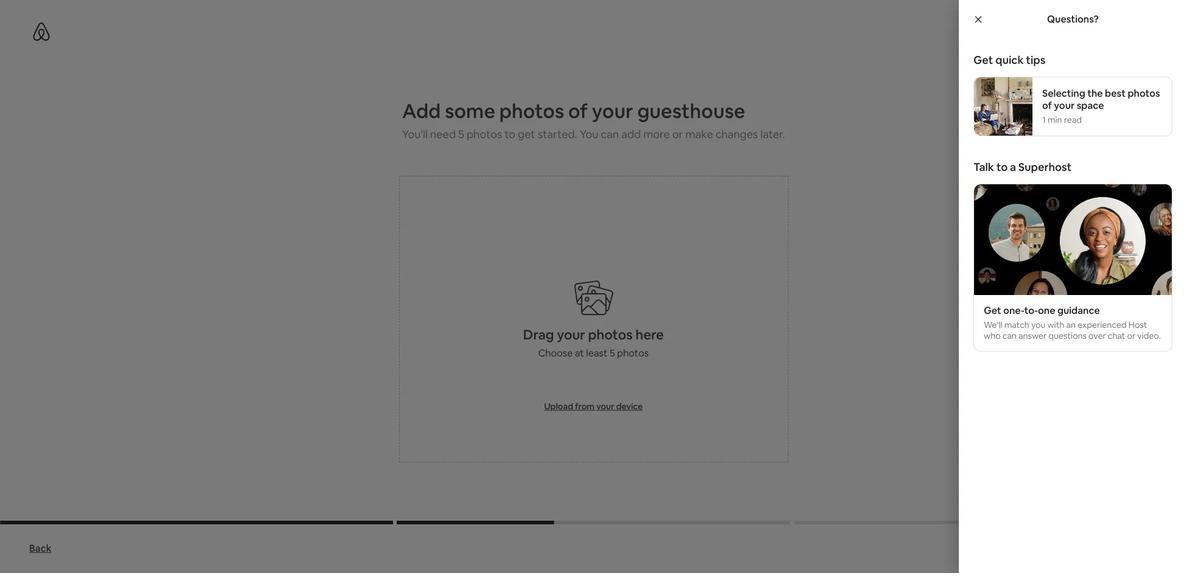 Task type: vqa. For each thing, say whether or not it's contained in the screenshot.
31
no



Task type: describe. For each thing, give the bounding box(es) containing it.
experienced
[[1078, 319, 1127, 330]]

started.
[[538, 127, 577, 141]]

min
[[1048, 114, 1062, 125]]

photos up the least
[[588, 326, 633, 343]]

guidance
[[1058, 304, 1100, 317]]

back button
[[23, 537, 58, 561]]

none text field inside the questions? dialog
[[974, 295, 1172, 351]]

host
[[1129, 319, 1147, 330]]

quick
[[996, 53, 1024, 67]]

here
[[636, 326, 664, 343]]

you'll
[[402, 127, 428, 141]]

space
[[1077, 99, 1104, 112]]

your inside selecting the best photos of your space 1 min read
[[1054, 99, 1075, 112]]

selecting the best photos of your space group
[[974, 77, 1173, 136]]

who
[[984, 330, 1001, 341]]

photos down some
[[467, 127, 502, 141]]

we'll
[[984, 319, 1003, 330]]

5 inside drag your photos here choose at least 5 photos
[[610, 347, 615, 360]]

video.
[[1138, 330, 1161, 341]]

talk to a superhost
[[974, 160, 1072, 174]]

some
[[445, 98, 495, 123]]

can inside add some photos of your guesthouse you'll need 5 photos to get started. you can add more or make changes later.
[[601, 127, 619, 141]]

get quick tips
[[974, 53, 1046, 67]]

selecting the best photos of your space link
[[1042, 87, 1162, 112]]

answer
[[1019, 330, 1047, 341]]

questions
[[1049, 330, 1087, 341]]

get for get quick tips
[[974, 53, 993, 67]]

you
[[1031, 319, 1046, 330]]

to-
[[1025, 304, 1038, 317]]

an
[[1066, 319, 1076, 330]]

photos up the get
[[499, 98, 564, 123]]

at
[[575, 347, 584, 360]]

superhost
[[1019, 160, 1072, 174]]

5 inside add some photos of your guesthouse you'll need 5 photos to get started. you can add more or make changes later.
[[458, 127, 464, 141]]

over
[[1089, 330, 1106, 341]]

upload from your device
[[544, 401, 643, 412]]

back
[[29, 542, 52, 555]]

upload
[[544, 401, 573, 412]]

selecting the best photos of your space 1 min read
[[1042, 87, 1160, 125]]

match
[[1005, 319, 1030, 330]]

of inside add some photos of your guesthouse you'll need 5 photos to get started. you can add more or make changes later.
[[568, 98, 588, 123]]

talk
[[974, 160, 994, 174]]



Task type: locate. For each thing, give the bounding box(es) containing it.
1 horizontal spatial to
[[997, 160, 1008, 174]]

you
[[580, 127, 599, 141]]

1 horizontal spatial or
[[1127, 330, 1136, 341]]

to inside the questions? dialog
[[997, 160, 1008, 174]]

1 vertical spatial 5
[[610, 347, 615, 360]]

0 vertical spatial to
[[505, 127, 516, 141]]

of
[[568, 98, 588, 123], [1042, 99, 1052, 112]]

with
[[1048, 319, 1065, 330]]

1 vertical spatial questions?
[[1027, 26, 1073, 37]]

from
[[575, 401, 595, 412]]

get
[[518, 127, 535, 141]]

of up 1
[[1042, 99, 1052, 112]]

your up add
[[592, 98, 633, 123]]

upload from your device button
[[544, 401, 643, 413]]

0 vertical spatial 5
[[458, 127, 464, 141]]

selecting
[[1042, 87, 1086, 100]]

none text field containing get one-to-one guidance
[[974, 295, 1172, 351]]

5
[[458, 127, 464, 141], [610, 347, 615, 360]]

to
[[505, 127, 516, 141], [997, 160, 1008, 174]]

one
[[1038, 304, 1056, 317]]

1 vertical spatial to
[[997, 160, 1008, 174]]

your up read
[[1054, 99, 1075, 112]]

0 vertical spatial can
[[601, 127, 619, 141]]

1 vertical spatial get
[[984, 304, 1002, 317]]

of inside selecting the best photos of your space 1 min read
[[1042, 99, 1052, 112]]

make
[[686, 127, 713, 141]]

photos
[[1128, 87, 1160, 100], [499, 98, 564, 123], [467, 127, 502, 141], [588, 326, 633, 343], [617, 347, 649, 360]]

photos inside selecting the best photos of your space 1 min read
[[1128, 87, 1160, 100]]

a
[[1010, 160, 1016, 174]]

drag your photos here choose at least 5 photos
[[523, 326, 664, 360]]

get one-to-one guidance we'll match you with an experienced host who can answer questions over chat or video.
[[984, 304, 1161, 341]]

device
[[616, 401, 643, 412]]

1 vertical spatial or
[[1127, 330, 1136, 341]]

questions?
[[1047, 13, 1099, 26], [1027, 26, 1073, 37]]

get left quick
[[974, 53, 993, 67]]

questions? button
[[1017, 19, 1083, 44]]

to left a
[[997, 160, 1008, 174]]

best
[[1105, 87, 1126, 100]]

0 vertical spatial get
[[974, 53, 993, 67]]

or right chat
[[1127, 330, 1136, 341]]

0 horizontal spatial to
[[505, 127, 516, 141]]

or inside add some photos of your guesthouse you'll need 5 photos to get started. you can add more or make changes later.
[[672, 127, 683, 141]]

None text field
[[974, 295, 1172, 351]]

add
[[621, 127, 641, 141]]

questions? inside "button"
[[1027, 26, 1073, 37]]

get
[[974, 53, 993, 67], [984, 304, 1002, 317]]

to left the get
[[505, 127, 516, 141]]

can
[[601, 127, 619, 141], [1003, 330, 1017, 341]]

0 vertical spatial questions?
[[1047, 13, 1099, 26]]

changes
[[716, 127, 758, 141]]

1 horizontal spatial can
[[1003, 330, 1017, 341]]

one-
[[1004, 304, 1025, 317]]

0 horizontal spatial of
[[568, 98, 588, 123]]

5 right the least
[[610, 347, 615, 360]]

0 vertical spatial or
[[672, 127, 683, 141]]

the
[[1088, 87, 1103, 100]]

add
[[402, 98, 441, 123]]

photos down here
[[617, 347, 649, 360]]

drag
[[523, 326, 554, 343]]

later.
[[761, 127, 785, 141]]

to inside add some photos of your guesthouse you'll need 5 photos to get started. you can add more or make changes later.
[[505, 127, 516, 141]]

of up the you
[[568, 98, 588, 123]]

can inside get one-to-one guidance we'll match you with an experienced host who can answer questions over chat or video.
[[1003, 330, 1017, 341]]

5 right need
[[458, 127, 464, 141]]

questions? inside dialog
[[1047, 13, 1099, 26]]

or right more
[[672, 127, 683, 141]]

get up we'll
[[984, 304, 1002, 317]]

your
[[592, 98, 633, 123], [1054, 99, 1075, 112], [557, 326, 585, 343], [596, 401, 614, 412]]

can right the you
[[601, 127, 619, 141]]

1
[[1042, 114, 1046, 125]]

read
[[1064, 114, 1082, 125]]

your up at
[[557, 326, 585, 343]]

chat
[[1108, 330, 1126, 341]]

your inside add some photos of your guesthouse you'll need 5 photos to get started. you can add more or make changes later.
[[592, 98, 633, 123]]

least
[[586, 347, 608, 360]]

0 horizontal spatial or
[[672, 127, 683, 141]]

more
[[643, 127, 670, 141]]

choose
[[538, 347, 573, 360]]

1 horizontal spatial 5
[[610, 347, 615, 360]]

questions? dialog
[[959, 0, 1187, 573]]

1 horizontal spatial of
[[1042, 99, 1052, 112]]

or inside get one-to-one guidance we'll match you with an experienced host who can answer questions over chat or video.
[[1127, 330, 1136, 341]]

or
[[672, 127, 683, 141], [1127, 330, 1136, 341]]

get for get one-to-one guidance we'll match you with an experienced host who can answer questions over chat or video.
[[984, 304, 1002, 317]]

guesthouse
[[637, 98, 745, 123]]

0 horizontal spatial can
[[601, 127, 619, 141]]

1 vertical spatial can
[[1003, 330, 1017, 341]]

your inside button
[[596, 401, 614, 412]]

need
[[430, 127, 456, 141]]

photos right best
[[1128, 87, 1160, 100]]

0 horizontal spatial 5
[[458, 127, 464, 141]]

your inside drag your photos here choose at least 5 photos
[[557, 326, 585, 343]]

get inside get one-to-one guidance we'll match you with an experienced host who can answer questions over chat or video.
[[984, 304, 1002, 317]]

add some photos of your guesthouse you'll need 5 photos to get started. you can add more or make changes later.
[[402, 98, 785, 141]]

tips
[[1026, 53, 1046, 67]]

can right who
[[1003, 330, 1017, 341]]

your right from on the bottom
[[596, 401, 614, 412]]



